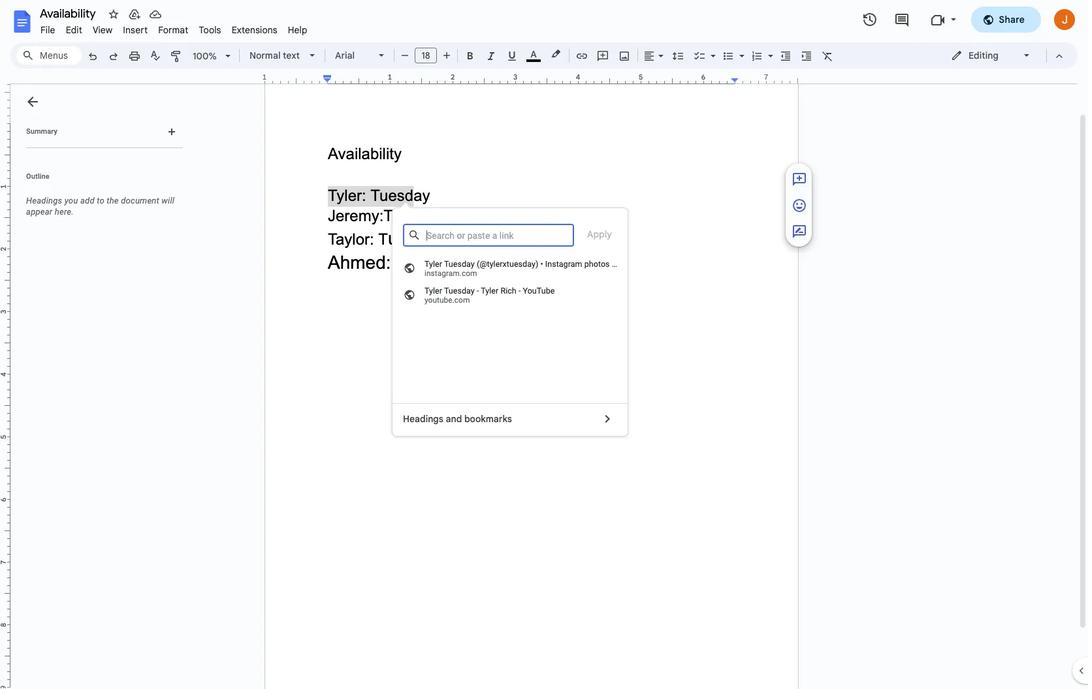 Task type: vqa. For each thing, say whether or not it's contained in the screenshot.
the Extensions
yes



Task type: locate. For each thing, give the bounding box(es) containing it.
format
[[158, 24, 188, 36]]

(@tylerxtuesday)
[[477, 259, 539, 269]]

0 horizontal spatial -
[[477, 286, 479, 296]]

and left 'bookmarks'
[[446, 414, 462, 425]]

will
[[162, 196, 174, 206]]

tuesday down instagram.com
[[444, 286, 475, 296]]

1 vertical spatial size image
[[792, 198, 808, 214]]

headings left 'bookmarks'
[[403, 414, 444, 425]]

1 horizontal spatial headings
[[403, 414, 444, 425]]

0 vertical spatial size image
[[792, 172, 808, 188]]

- right rich
[[519, 286, 521, 296]]

tyler inside tyler tuesday (@tylerxtuesday) • instagram photos and videos instagram.com
[[425, 259, 442, 269]]

- left rich
[[477, 286, 479, 296]]

1 horizontal spatial and
[[612, 259, 626, 269]]

tuesday
[[444, 259, 475, 269], [444, 286, 475, 296]]

editing
[[969, 50, 999, 61]]

headings you add to the document will appear here.
[[26, 196, 174, 217]]

instagram
[[545, 259, 583, 269]]

tyler
[[425, 259, 442, 269], [425, 286, 442, 296], [481, 286, 499, 296]]

appear
[[26, 207, 53, 217]]

and left videos
[[612, 259, 626, 269]]

size image
[[792, 172, 808, 188], [792, 198, 808, 214]]

Menus field
[[16, 46, 82, 65]]

headings inside "headings you add to the document will appear here."
[[26, 196, 62, 206]]

1 horizontal spatial -
[[519, 286, 521, 296]]

tuesday for -
[[444, 286, 475, 296]]

tuesday for (@tylerxtuesday)
[[444, 259, 475, 269]]

document outline element
[[10, 84, 188, 690]]

list box containing tyler tuesday (@tylerxtuesday) • instagram photos and videos
[[393, 255, 652, 309]]

youtube
[[523, 286, 555, 296]]

edit menu item
[[61, 22, 87, 38]]

headings
[[26, 196, 62, 206], [403, 414, 444, 425]]

-
[[477, 286, 479, 296], [519, 286, 521, 296]]

format menu item
[[153, 22, 194, 38]]

menu bar inside menu bar banner
[[35, 17, 313, 39]]

1 vertical spatial and
[[446, 414, 462, 425]]

editing button
[[942, 46, 1041, 65]]

application
[[0, 0, 1089, 690]]

normal
[[250, 50, 281, 61]]

styles list. normal text selected. option
[[250, 46, 302, 65]]

list box
[[393, 255, 652, 309]]

summary
[[26, 127, 57, 136]]

headings for headings you add to the document will appear here.
[[26, 196, 62, 206]]

list box inside headings and bookmarks 'alert dialog'
[[393, 255, 652, 309]]

1 vertical spatial tuesday
[[444, 286, 475, 296]]

arial option
[[335, 46, 371, 65]]

1 vertical spatial headings
[[403, 414, 444, 425]]

2 tuesday from the top
[[444, 286, 475, 296]]

file
[[41, 24, 55, 36]]

mode and view toolbar
[[942, 42, 1070, 69]]

0 vertical spatial and
[[612, 259, 626, 269]]

headings up appear on the top of page
[[26, 196, 62, 206]]

tools
[[199, 24, 221, 36]]

tuesday inside tyler tuesday (@tylerxtuesday) • instagram photos and videos instagram.com
[[444, 259, 475, 269]]

tyler left rich
[[481, 286, 499, 296]]

tuesday inside tyler tuesday - tyler rich - youtube youtube.com
[[444, 286, 475, 296]]

Font size field
[[415, 48, 442, 64]]

menu bar containing file
[[35, 17, 313, 39]]

Search or paste a link text field
[[425, 225, 573, 246]]

headings for headings and bookmarks
[[403, 414, 444, 425]]

and
[[612, 259, 626, 269], [446, 414, 462, 425]]

tyler up the 'youtube.com'
[[425, 259, 442, 269]]

insert image image
[[617, 46, 632, 65]]

0 horizontal spatial and
[[446, 414, 462, 425]]

and inside button
[[446, 414, 462, 425]]

application containing share
[[0, 0, 1089, 690]]

tuesday up the 'youtube.com'
[[444, 259, 475, 269]]

videos
[[628, 259, 652, 269]]

0 vertical spatial tuesday
[[444, 259, 475, 269]]

highlight color image
[[549, 46, 563, 62]]

to
[[97, 196, 104, 206]]

help menu item
[[283, 22, 313, 38]]

headings and bookmarks button
[[393, 404, 628, 436]]

the
[[107, 196, 119, 206]]

right margin image
[[732, 74, 798, 84]]

tyler down instagram.com
[[425, 286, 442, 296]]

tyler tuesday (@tylerxtuesday) • instagram photos and videos option
[[393, 255, 652, 282]]

headings inside button
[[403, 414, 444, 425]]

edit
[[66, 24, 82, 36]]

summary heading
[[26, 127, 57, 137]]

0 vertical spatial headings
[[26, 196, 62, 206]]

1 tuesday from the top
[[444, 259, 475, 269]]

menu bar
[[35, 17, 313, 39]]

text
[[283, 50, 300, 61]]

1 size image from the top
[[792, 172, 808, 188]]

Rename text field
[[35, 5, 103, 21]]

0 horizontal spatial headings
[[26, 196, 62, 206]]



Task type: describe. For each thing, give the bounding box(es) containing it.
2 size image from the top
[[792, 198, 808, 214]]

add
[[80, 196, 95, 206]]

arial
[[335, 50, 355, 61]]

1 - from the left
[[477, 286, 479, 296]]

line & paragraph spacing image
[[671, 46, 686, 65]]

top margin image
[[0, 61, 10, 127]]

rich
[[501, 286, 517, 296]]

tools menu item
[[194, 22, 226, 38]]

•
[[541, 259, 543, 269]]

checklist menu image
[[708, 47, 716, 52]]

menu bar banner
[[0, 0, 1089, 690]]

Star checkbox
[[105, 5, 123, 24]]

view menu item
[[87, 22, 118, 38]]

photos
[[585, 259, 610, 269]]

left margin image
[[265, 74, 331, 84]]

insert
[[123, 24, 148, 36]]

outline heading
[[10, 172, 188, 190]]

extensions menu item
[[226, 22, 283, 38]]

text color image
[[527, 46, 541, 62]]

1
[[262, 73, 267, 82]]

view
[[93, 24, 113, 36]]

share button
[[971, 7, 1041, 33]]

insert menu item
[[118, 22, 153, 38]]

Zoom text field
[[189, 47, 221, 65]]

help
[[288, 24, 308, 36]]

extensions
[[232, 24, 278, 36]]

normal text
[[250, 50, 300, 61]]

here.
[[55, 207, 74, 217]]

share
[[999, 14, 1025, 25]]

size image
[[792, 224, 808, 240]]

and inside tyler tuesday (@tylerxtuesday) • instagram photos and videos instagram.com
[[612, 259, 626, 269]]

Font size text field
[[416, 48, 436, 63]]

tyler for tyler tuesday - tyler rich - youtube
[[425, 286, 442, 296]]

tyler for tyler tuesday (@tylerxtuesday) • instagram photos and videos
[[425, 259, 442, 269]]

main toolbar
[[81, 0, 838, 617]]

outline
[[26, 172, 49, 181]]

you
[[64, 196, 78, 206]]

bookmarks
[[464, 414, 512, 425]]

tyler tuesday (@tylerxtuesday) • instagram photos and videos instagram.com
[[425, 259, 652, 278]]

2 - from the left
[[519, 286, 521, 296]]

instagram.com
[[425, 269, 477, 278]]

bottom margin image
[[0, 685, 10, 690]]

Zoom field
[[188, 46, 237, 66]]

file menu item
[[35, 22, 61, 38]]

tyler tuesday - tyler rich - youtube youtube.com
[[425, 286, 555, 305]]

headings and bookmarks
[[403, 414, 512, 425]]

document
[[121, 196, 159, 206]]

tyler tuesday - tyler rich - youtube option
[[393, 282, 628, 309]]

youtube.com
[[425, 296, 470, 305]]

headings and bookmarks alert dialog
[[392, 203, 652, 437]]

bulleted list menu image
[[736, 47, 745, 52]]



